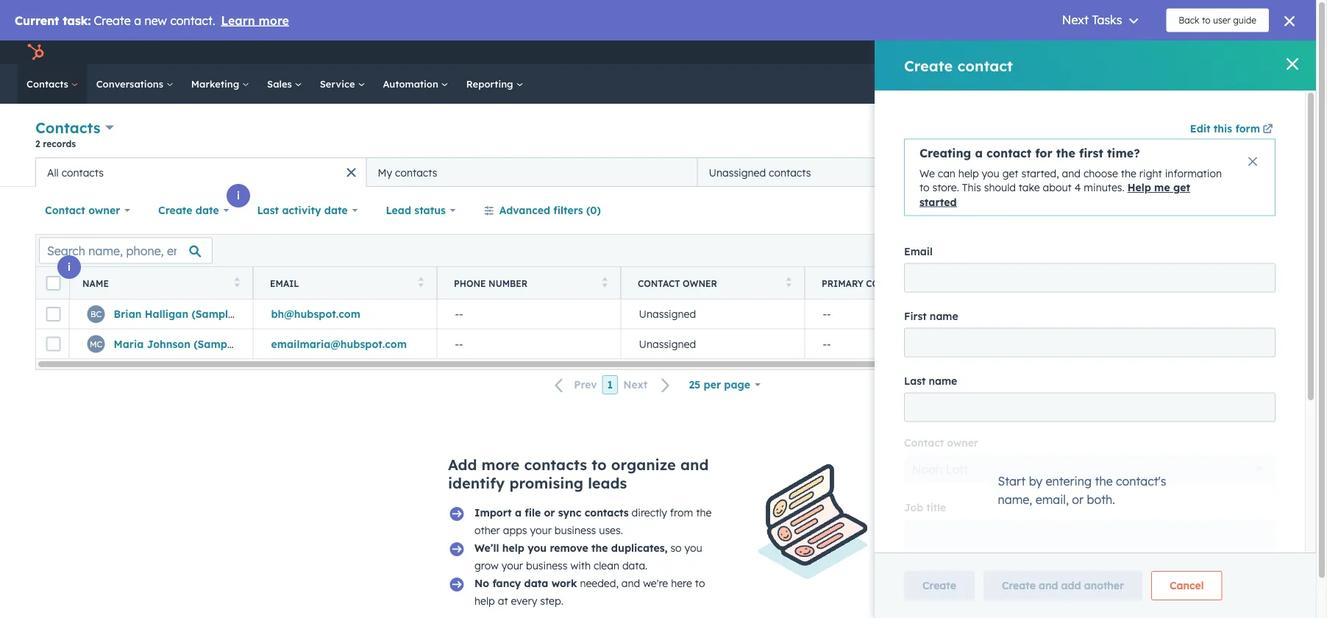 Task type: locate. For each thing, give the bounding box(es) containing it.
1 horizontal spatial add
[[1060, 166, 1081, 178]]

1 -- button from the top
[[437, 299, 621, 329]]

every
[[511, 595, 537, 607]]

1 horizontal spatial view
[[1250, 205, 1269, 216]]

to right here
[[695, 577, 705, 590]]

business up the data
[[526, 559, 568, 572]]

your
[[530, 524, 552, 537], [502, 559, 523, 572]]

import up all views
[[1143, 130, 1173, 141]]

add inside add more contacts to organize and identify promising leads
[[448, 455, 477, 474]]

1 horizontal spatial your
[[530, 524, 552, 537]]

0 horizontal spatial i button
[[57, 255, 81, 279]]

1 vertical spatial contacts
[[35, 118, 101, 137]]

0 horizontal spatial and
[[622, 577, 640, 590]]

service link
[[311, 64, 374, 104]]

contact)
[[237, 308, 282, 320], [239, 337, 284, 350]]

0 horizontal spatial date
[[196, 204, 219, 217]]

filters
[[554, 204, 583, 217]]

all down 2 records
[[47, 166, 59, 179]]

contacts up records
[[35, 118, 101, 137]]

25
[[689, 378, 701, 391]]

Search HubSpot search field
[[1110, 71, 1290, 96]]

bh@hubspot.com
[[271, 308, 361, 320]]

3 press to sort. element from the left
[[602, 277, 608, 290]]

2 records
[[35, 138, 76, 149]]

0 vertical spatial create
[[1207, 130, 1234, 141]]

help inside needed, and we're here to help at every step.
[[475, 595, 495, 607]]

settings link
[[1138, 45, 1156, 60]]

lead status button
[[376, 196, 466, 225]]

last activity date button
[[248, 196, 367, 225]]

1 vertical spatial create
[[158, 204, 192, 217]]

marketplaces image
[[1085, 47, 1098, 60]]

unassigned for emailmaria@hubspot.com
[[639, 337, 696, 350]]

2 -- button from the top
[[437, 329, 621, 358]]

1 vertical spatial contact owner
[[638, 278, 717, 289]]

with
[[571, 559, 591, 572]]

1 horizontal spatial contact owner
[[638, 278, 717, 289]]

brian
[[114, 308, 142, 320]]

date
[[196, 204, 219, 217], [324, 204, 348, 217]]

to
[[592, 455, 607, 474], [695, 577, 705, 590]]

contacts for my contacts
[[395, 166, 437, 179]]

we're
[[643, 577, 668, 590]]

prev button
[[546, 375, 602, 395]]

1 vertical spatial contact)
[[239, 337, 284, 350]]

help down apps
[[502, 542, 525, 554]]

the up the clean
[[592, 542, 608, 554]]

business up we'll help you remove the duplicates,
[[555, 524, 596, 537]]

reporting link
[[458, 64, 532, 104]]

menu
[[966, 40, 1299, 64]]

(sample for johnson
[[194, 337, 236, 350]]

1 all from the left
[[1164, 166, 1177, 178]]

(sample up maria johnson (sample contact)
[[192, 308, 234, 320]]

4 press to sort. element from the left
[[786, 277, 792, 290]]

business inside the directly from the other apps your business uses.
[[555, 524, 596, 537]]

press to sort. element
[[234, 277, 240, 290], [418, 277, 424, 290], [602, 277, 608, 290], [786, 277, 792, 290]]

novaventures
[[1212, 46, 1275, 58]]

view left "(3/5)"
[[1084, 166, 1108, 178]]

all inside button
[[47, 166, 59, 179]]

and
[[681, 455, 709, 474], [622, 577, 640, 590]]

contact) down bh@hubspot.com
[[239, 337, 284, 350]]

marketing
[[191, 78, 242, 90]]

data
[[982, 128, 1007, 141]]

contact
[[45, 204, 85, 217], [638, 278, 680, 289]]

0 horizontal spatial i
[[68, 260, 71, 273]]

Search name, phone, email addresses, or company search field
[[39, 237, 213, 264]]

0 vertical spatial your
[[530, 524, 552, 537]]

0 horizontal spatial all
[[47, 166, 59, 179]]

import button
[[1131, 123, 1185, 147]]

contacts inside add more contacts to organize and identify promising leads
[[524, 455, 587, 474]]

0 vertical spatial contact
[[45, 204, 85, 217]]

create inside popup button
[[158, 204, 192, 217]]

my
[[378, 166, 392, 179]]

contacts banner
[[35, 116, 1281, 157]]

view inside popup button
[[1084, 166, 1108, 178]]

add left more
[[448, 455, 477, 474]]

help down no
[[475, 595, 495, 607]]

primary company column header
[[805, 267, 990, 299]]

duplicates,
[[611, 542, 668, 554]]

your inside so you grow your business with clean data.
[[502, 559, 523, 572]]

1 vertical spatial and
[[622, 577, 640, 590]]

search button
[[1278, 71, 1303, 96]]

i for bottommost i button
[[68, 260, 71, 273]]

help
[[502, 542, 525, 554], [475, 595, 495, 607]]

i button left last
[[227, 184, 250, 208]]

1 vertical spatial add
[[448, 455, 477, 474]]

quality
[[1010, 128, 1048, 141]]

conversations link
[[87, 64, 182, 104]]

1 horizontal spatial press to sort. image
[[418, 277, 424, 287]]

all left views at top right
[[1164, 166, 1177, 178]]

0 horizontal spatial to
[[592, 455, 607, 474]]

0 vertical spatial i
[[1129, 141, 1133, 153]]

press to sort. element for phone number
[[602, 277, 608, 290]]

your down 'file'
[[530, 524, 552, 537]]

brian halligan (sample contact)
[[114, 308, 282, 320]]

2 date from the left
[[324, 204, 348, 217]]

from
[[670, 506, 693, 519]]

1 vertical spatial (sample
[[194, 337, 236, 350]]

other
[[475, 524, 500, 537]]

import up other
[[475, 506, 512, 519]]

promising
[[509, 474, 584, 492]]

date right the activity
[[324, 204, 348, 217]]

add down actions at the right of the page
[[1060, 166, 1081, 178]]

contact) down email
[[237, 308, 282, 320]]

0 horizontal spatial create
[[158, 204, 192, 217]]

2 all from the left
[[47, 166, 59, 179]]

to left organize
[[592, 455, 607, 474]]

per
[[704, 378, 721, 391]]

service
[[320, 78, 358, 90]]

1 vertical spatial i button
[[227, 184, 250, 208]]

contact owner inside popup button
[[45, 204, 120, 217]]

contacts link
[[18, 64, 87, 104]]

1 vertical spatial your
[[502, 559, 523, 572]]

1 vertical spatial help
[[475, 595, 495, 607]]

upgrade
[[992, 47, 1033, 60]]

to inside needed, and we're here to help at every step.
[[695, 577, 705, 590]]

2 press to sort. element from the left
[[418, 277, 424, 290]]

next
[[623, 378, 648, 391]]

fancy
[[493, 577, 521, 590]]

1 you from the left
[[528, 542, 547, 554]]

last activity date
[[257, 204, 348, 217]]

contact) for emailmaria@hubspot.com
[[239, 337, 284, 350]]

1 horizontal spatial contact
[[638, 278, 680, 289]]

create left contact
[[1207, 130, 1234, 141]]

date down all contacts button
[[196, 204, 219, 217]]

and down data.
[[622, 577, 640, 590]]

0 vertical spatial and
[[681, 455, 709, 474]]

0 horizontal spatial you
[[528, 542, 547, 554]]

-
[[455, 308, 459, 320], [459, 308, 463, 320], [823, 308, 827, 320], [827, 308, 831, 320], [455, 337, 459, 350], [459, 337, 463, 350], [823, 337, 827, 350], [827, 337, 831, 350]]

0 horizontal spatial help
[[475, 595, 495, 607]]

1 vertical spatial i
[[237, 189, 240, 202]]

2 unassigned button from the top
[[621, 329, 805, 358]]

1 date from the left
[[196, 204, 219, 217]]

all contacts button
[[35, 157, 366, 187]]

1 vertical spatial view
[[1250, 205, 1269, 216]]

i up "(3/5)"
[[1129, 141, 1133, 153]]

1 vertical spatial to
[[695, 577, 705, 590]]

date inside "popup button"
[[324, 204, 348, 217]]

contacts inside unassigned contacts button
[[769, 166, 811, 179]]

status
[[415, 204, 446, 217]]

2 horizontal spatial i button
[[1119, 135, 1143, 159]]

0 vertical spatial contact owner
[[45, 204, 120, 217]]

number
[[489, 278, 528, 289]]

0 horizontal spatial the
[[592, 542, 608, 554]]

contacts inside all contacts button
[[62, 166, 104, 179]]

2 vertical spatial unassigned
[[639, 337, 696, 350]]

press to sort. element for contact owner
[[786, 277, 792, 290]]

add for add more contacts to organize and identify promising leads
[[448, 455, 477, 474]]

0 horizontal spatial view
[[1084, 166, 1108, 178]]

0 horizontal spatial add
[[448, 455, 477, 474]]

0 horizontal spatial press to sort. image
[[234, 277, 240, 287]]

advanced
[[499, 204, 550, 217]]

-- button up prev button at bottom
[[437, 329, 621, 358]]

phone
[[454, 278, 486, 289]]

1 horizontal spatial you
[[685, 542, 703, 554]]

0 horizontal spatial your
[[502, 559, 523, 572]]

create inside button
[[1207, 130, 1234, 141]]

business inside so you grow your business with clean data.
[[526, 559, 568, 572]]

you left remove
[[528, 542, 547, 554]]

page
[[724, 378, 751, 391]]

1 horizontal spatial to
[[695, 577, 705, 590]]

view inside button
[[1250, 205, 1269, 216]]

0 vertical spatial contact)
[[237, 308, 282, 320]]

create down all contacts button
[[158, 204, 192, 217]]

add
[[1060, 166, 1081, 178], [448, 455, 477, 474]]

0 vertical spatial view
[[1084, 166, 1108, 178]]

0 vertical spatial help
[[502, 542, 525, 554]]

0 horizontal spatial contact
[[45, 204, 85, 217]]

2 you from the left
[[685, 542, 703, 554]]

unassigned button for bh@hubspot.com
[[621, 299, 805, 329]]

company
[[866, 278, 911, 289]]

business
[[555, 524, 596, 537], [526, 559, 568, 572]]

1 horizontal spatial all
[[1164, 166, 1177, 178]]

all views
[[1164, 166, 1209, 178]]

press to sort. element for email
[[418, 277, 424, 290]]

phone number
[[454, 278, 528, 289]]

i down all contacts button
[[237, 189, 240, 202]]

1 horizontal spatial import
[[1143, 130, 1173, 141]]

2 horizontal spatial i
[[1129, 141, 1133, 153]]

0 vertical spatial add
[[1060, 166, 1081, 178]]

0 vertical spatial owner
[[88, 204, 120, 217]]

1 horizontal spatial and
[[681, 455, 709, 474]]

1 vertical spatial import
[[475, 506, 512, 519]]

all views link
[[1155, 157, 1219, 187]]

-- button down number
[[437, 299, 621, 329]]

0 vertical spatial (sample
[[192, 308, 234, 320]]

0 horizontal spatial import
[[475, 506, 512, 519]]

1 vertical spatial owner
[[683, 278, 717, 289]]

press to sort. image
[[786, 277, 792, 287]]

view
[[1084, 166, 1108, 178], [1250, 205, 1269, 216]]

import inside button
[[1143, 130, 1173, 141]]

pagination navigation
[[546, 375, 679, 395]]

3 press to sort. image from the left
[[602, 277, 608, 287]]

lead status
[[386, 204, 446, 217]]

so you grow your business with clean data.
[[475, 542, 703, 572]]

0 horizontal spatial contact owner
[[45, 204, 120, 217]]

marketing link
[[182, 64, 258, 104]]

contacts down hubspot link
[[26, 78, 71, 90]]

0 vertical spatial the
[[696, 506, 712, 519]]

1 horizontal spatial i
[[237, 189, 240, 202]]

0 horizontal spatial owner
[[88, 204, 120, 217]]

unassigned button
[[621, 299, 805, 329], [621, 329, 805, 358]]

2 press to sort. image from the left
[[418, 277, 424, 287]]

menu containing novaventures
[[966, 40, 1299, 64]]

directly from the other apps your business uses.
[[475, 506, 712, 537]]

-- button for emailmaria@hubspot.com
[[437, 329, 621, 358]]

i button left name
[[57, 255, 81, 279]]

bh@hubspot.com button
[[253, 299, 437, 329]]

0 vertical spatial unassigned
[[709, 166, 766, 179]]

1 horizontal spatial the
[[696, 506, 712, 519]]

create contact
[[1207, 130, 1269, 141]]

lead
[[386, 204, 411, 217]]

2 horizontal spatial press to sort. image
[[602, 277, 608, 287]]

1 horizontal spatial date
[[324, 204, 348, 217]]

maria
[[114, 337, 144, 350]]

i button up "(3/5)"
[[1119, 135, 1143, 159]]

hubspot link
[[18, 43, 55, 61]]

owner inside contact owner popup button
[[88, 204, 120, 217]]

contacts inside the my contacts button
[[395, 166, 437, 179]]

--
[[455, 308, 463, 320], [823, 308, 831, 320], [455, 337, 463, 350], [823, 337, 831, 350]]

all for all contacts
[[47, 166, 59, 179]]

-- button for bh@hubspot.com
[[437, 299, 621, 329]]

add inside popup button
[[1060, 166, 1081, 178]]

to inside add more contacts to organize and identify promising leads
[[592, 455, 607, 474]]

0 vertical spatial import
[[1143, 130, 1173, 141]]

upgrade image
[[976, 47, 989, 60]]

contacts
[[26, 78, 71, 90], [35, 118, 101, 137]]

(sample down brian halligan (sample contact)
[[194, 337, 236, 350]]

you right so
[[685, 542, 703, 554]]

email
[[270, 278, 299, 289]]

i
[[1129, 141, 1133, 153], [237, 189, 240, 202], [68, 260, 71, 273]]

reporting
[[466, 78, 516, 90]]

view right save
[[1250, 205, 1269, 216]]

2 vertical spatial i
[[68, 260, 71, 273]]

your up fancy
[[502, 559, 523, 572]]

press to sort. image for phone number
[[602, 277, 608, 287]]

automation
[[383, 78, 441, 90]]

i button
[[1119, 135, 1143, 159], [227, 184, 250, 208], [57, 255, 81, 279]]

menu item
[[1044, 40, 1047, 64]]

the right 'from'
[[696, 506, 712, 519]]

create date button
[[149, 196, 239, 225]]

0 vertical spatial business
[[555, 524, 596, 537]]

i down contact owner popup button on the top left
[[68, 260, 71, 273]]

1 unassigned button from the top
[[621, 299, 805, 329]]

1 vertical spatial unassigned
[[639, 308, 696, 320]]

contact) for bh@hubspot.com
[[237, 308, 282, 320]]

save view
[[1227, 205, 1269, 216]]

press to sort. image
[[234, 277, 240, 287], [418, 277, 424, 287], [602, 277, 608, 287]]

owner
[[88, 204, 120, 217], [683, 278, 717, 289]]

advanced filters (0) button
[[474, 196, 611, 225]]

1 vertical spatial business
[[526, 559, 568, 572]]

1 horizontal spatial create
[[1207, 130, 1234, 141]]

contacts inside popup button
[[35, 118, 101, 137]]

0 vertical spatial to
[[592, 455, 607, 474]]

and up 'from'
[[681, 455, 709, 474]]

1 press to sort. image from the left
[[234, 277, 240, 287]]

organize
[[611, 455, 676, 474]]



Task type: vqa. For each thing, say whether or not it's contained in the screenshot.
quality
yes



Task type: describe. For each thing, give the bounding box(es) containing it.
add more contacts to organize and identify promising leads
[[448, 455, 709, 492]]

date inside popup button
[[196, 204, 219, 217]]

leads
[[588, 474, 627, 492]]

johnson
[[147, 337, 191, 350]]

novaventures button
[[1187, 40, 1297, 64]]

2 vertical spatial i button
[[57, 255, 81, 279]]

all for all views
[[1164, 166, 1177, 178]]

import for import a file or sync contacts
[[475, 506, 512, 519]]

data.
[[622, 559, 648, 572]]

my contacts button
[[366, 157, 698, 187]]

view for save
[[1250, 205, 1269, 216]]

and inside add more contacts to organize and identify promising leads
[[681, 455, 709, 474]]

emailmaria@hubspot.com button
[[253, 329, 437, 358]]

your inside the directly from the other apps your business uses.
[[530, 524, 552, 537]]

(sample for halligan
[[192, 308, 234, 320]]

clean
[[594, 559, 620, 572]]

advanced filters (0)
[[499, 204, 601, 217]]

all contacts
[[47, 166, 104, 179]]

identify
[[448, 474, 505, 492]]

0 vertical spatial i button
[[1119, 135, 1143, 159]]

automation link
[[374, 64, 458, 104]]

notifications button
[[1159, 40, 1184, 64]]

notifications image
[[1165, 47, 1178, 60]]

you inside so you grow your business with clean data.
[[685, 542, 703, 554]]

data
[[524, 577, 548, 590]]

brian halligan (sample contact) link
[[114, 308, 282, 320]]

create for create contact
[[1207, 130, 1234, 141]]

or
[[544, 506, 555, 519]]

work
[[552, 577, 577, 590]]

remove
[[550, 542, 589, 554]]

1 horizontal spatial i button
[[227, 184, 250, 208]]

help image
[[1116, 47, 1129, 60]]

import for import
[[1143, 130, 1173, 141]]

1 horizontal spatial help
[[502, 542, 525, 554]]

we'll help you remove the duplicates,
[[475, 542, 668, 554]]

(3/5)
[[1111, 166, 1136, 178]]

maria johnson (sample contact) link
[[114, 337, 284, 350]]

grow
[[475, 559, 499, 572]]

1
[[608, 378, 613, 391]]

sales link
[[258, 64, 311, 104]]

halligan
[[145, 308, 188, 320]]

views
[[1180, 166, 1209, 178]]

unassigned button for emailmaria@hubspot.com
[[621, 329, 805, 358]]

name
[[82, 278, 109, 289]]

file
[[525, 506, 541, 519]]

data quality
[[982, 128, 1048, 141]]

sales
[[267, 78, 295, 90]]

apps
[[503, 524, 527, 537]]

view for add
[[1084, 166, 1108, 178]]

add for add view (3/5)
[[1060, 166, 1081, 178]]

last
[[257, 204, 279, 217]]

save
[[1227, 205, 1247, 216]]

primary company
[[822, 278, 911, 289]]

noah lott image
[[1196, 46, 1209, 59]]

contact inside popup button
[[45, 204, 85, 217]]

bh@hubspot.com link
[[271, 308, 361, 320]]

create for create date
[[158, 204, 192, 217]]

i for i button to the middle
[[237, 189, 240, 202]]

maria johnson (sample contact)
[[114, 337, 284, 350]]

1 press to sort. element from the left
[[234, 277, 240, 290]]

the inside the directly from the other apps your business uses.
[[696, 506, 712, 519]]

contact
[[1237, 130, 1269, 141]]

contacts for unassigned contacts
[[769, 166, 811, 179]]

1 vertical spatial contact
[[638, 278, 680, 289]]

1 vertical spatial the
[[592, 542, 608, 554]]

unassigned for bh@hubspot.com
[[639, 308, 696, 320]]

step.
[[540, 595, 564, 607]]

contact owner button
[[35, 196, 140, 225]]

1 horizontal spatial owner
[[683, 278, 717, 289]]

import a file or sync contacts
[[475, 506, 629, 519]]

add view (3/5) button
[[1035, 157, 1155, 187]]

search image
[[1286, 79, 1296, 89]]

conversations
[[96, 78, 166, 90]]

activity
[[282, 204, 321, 217]]

25 per page button
[[679, 370, 770, 400]]

here
[[671, 577, 692, 590]]

i for the top i button
[[1129, 141, 1133, 153]]

next button
[[618, 375, 679, 395]]

contacts button
[[35, 117, 114, 138]]

hubspot image
[[26, 43, 44, 61]]

prev
[[574, 378, 597, 391]]

settings image
[[1140, 47, 1154, 60]]

(0)
[[586, 204, 601, 217]]

contacts for all contacts
[[62, 166, 104, 179]]

25 per page
[[689, 378, 751, 391]]

unassigned contacts
[[709, 166, 811, 179]]

actions button
[[1057, 123, 1122, 147]]

0 vertical spatial contacts
[[26, 78, 71, 90]]

sync
[[558, 506, 582, 519]]

so
[[671, 542, 682, 554]]

save view button
[[1201, 199, 1281, 222]]

add view (3/5)
[[1060, 166, 1136, 178]]

create date
[[158, 204, 219, 217]]

records
[[43, 138, 76, 149]]

and inside needed, and we're here to help at every step.
[[622, 577, 640, 590]]

directly
[[632, 506, 667, 519]]

my contacts
[[378, 166, 437, 179]]

needed,
[[580, 577, 619, 590]]

data quality button
[[957, 120, 1049, 150]]

we'll
[[475, 542, 499, 554]]

press to sort. image for email
[[418, 277, 424, 287]]



